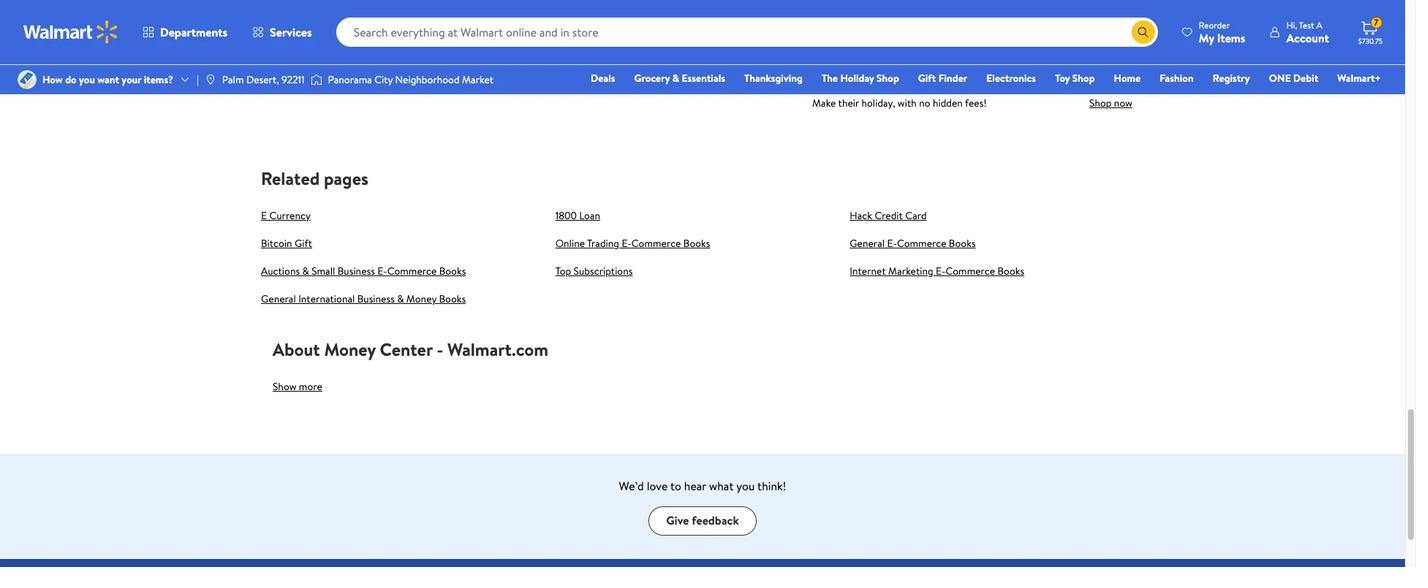 Task type: describe. For each thing, give the bounding box(es) containing it.
show more button
[[273, 375, 322, 398]]

toy shop
[[1055, 71, 1095, 86]]

hear
[[684, 478, 707, 494]]

top subscriptions link
[[556, 264, 633, 278]]

grocery & essentials
[[634, 71, 725, 86]]

toy
[[1055, 71, 1070, 86]]

ecovacs
[[661, 25, 702, 41]]

reorder my items
[[1199, 19, 1246, 46]]

 image for panorama
[[310, 72, 322, 87]]

city
[[375, 72, 393, 87]]

reorder
[[1199, 19, 1230, 31]]

international
[[298, 291, 355, 306]]

small
[[312, 264, 335, 278]]

no
[[919, 96, 931, 111]]

card
[[905, 208, 927, 223]]

online trading e-commerce books
[[556, 236, 710, 250]]

1 horizontal spatial gift
[[918, 71, 936, 86]]

1 horizontal spatial money
[[406, 291, 437, 306]]

e- right 'trading'
[[622, 236, 632, 250]]

bitcoin
[[261, 236, 292, 250]]

empty
[[690, 137, 723, 153]]

deebot
[[661, 41, 699, 57]]

make their holiday, with no hidden fees!
[[812, 96, 987, 111]]

gift finder
[[918, 71, 968, 86]]

hi, test a account
[[1287, 19, 1329, 46]]

commerce up general international business & money books
[[387, 264, 437, 278]]

box,
[[585, 137, 607, 153]]

next slide for one and two sku list image
[[754, 0, 789, 23]]

0 vertical spatial business
[[338, 264, 375, 278]]

7
[[1374, 16, 1379, 29]]

online trading e-commerce books link
[[556, 236, 710, 250]]

commerce down card
[[897, 236, 947, 250]]

1 horizontal spatial with
[[898, 96, 917, 111]]

home
[[1114, 71, 1141, 86]]

size
[[567, 121, 587, 137]]

feedback
[[692, 513, 739, 529]]

bed
[[542, 137, 562, 153]]

panorama city neighborhood market
[[328, 72, 494, 87]]

pages
[[324, 166, 368, 191]]

 image for how
[[18, 70, 37, 89]]

internet marketing e-commerce books link
[[850, 264, 1025, 278]]

walmart+
[[1338, 71, 1381, 86]]

we'd
[[619, 478, 644, 494]]

give
[[666, 513, 689, 529]]

now
[[1114, 96, 1133, 111]]

the holiday shop link
[[815, 70, 906, 86]]

registry link
[[1206, 70, 1257, 86]]

thanksgiving
[[744, 71, 803, 86]]

related
[[261, 166, 320, 191]]

hack credit card
[[850, 208, 927, 223]]

hi,
[[1287, 19, 1297, 31]]

e- down the credit
[[887, 236, 897, 250]]

1800 loan
[[556, 208, 600, 223]]

test
[[1299, 19, 1315, 31]]

station
[[661, 153, 697, 169]]

inch
[[555, 41, 576, 57]]

vacuum
[[661, 89, 701, 105]]

0 horizontal spatial money
[[324, 337, 376, 362]]

general e-commerce books
[[850, 236, 976, 250]]

82
[[708, 63, 717, 75]]

shop now
[[1090, 96, 1133, 111]]

fees!
[[965, 96, 987, 111]]

cleaner
[[661, 105, 701, 121]]

top
[[556, 264, 571, 278]]

toy shop link
[[1049, 70, 1102, 86]]

their
[[838, 96, 859, 111]]

x1
[[702, 41, 713, 57]]

product group containing $3,499.00
[[542, 0, 608, 169]]

how
[[42, 72, 63, 87]]

commerce right marketing
[[946, 264, 995, 278]]

|
[[197, 72, 199, 87]]

marketing
[[889, 264, 934, 278]]

auctions & small business e-commerce books link
[[261, 264, 466, 278]]

items
[[1217, 30, 1246, 46]]

gift now, pay later. make their holiday, with no hidden fees! shop now. image
[[812, 0, 1133, 81]]

electronics
[[987, 71, 1036, 86]]

gift finder link
[[912, 70, 974, 86]]

give feedback button
[[649, 506, 757, 536]]

grocery
[[634, 71, 670, 86]]

commerce right 'trading'
[[632, 236, 681, 250]]

internet
[[850, 264, 886, 278]]

to
[[670, 478, 681, 494]]

more
[[299, 379, 322, 394]]

mattress,
[[542, 105, 589, 121]]

departments button
[[130, 15, 240, 50]]

general international business & money books link
[[261, 291, 466, 306]]

your
[[122, 72, 141, 87]]

online
[[556, 236, 585, 250]]

e
[[261, 208, 267, 223]]

essentials
[[682, 71, 725, 86]]

debit
[[1294, 71, 1319, 86]]

$1,149.00
[[661, 3, 712, 21]]

auto-
[[661, 137, 690, 153]]

hack
[[850, 208, 872, 223]]

e currency link
[[261, 208, 311, 223]]

one debit link
[[1263, 70, 1325, 86]]



Task type: vqa. For each thing, say whether or not it's contained in the screenshot.
8.
no



Task type: locate. For each thing, give the bounding box(es) containing it.
2 horizontal spatial  image
[[310, 72, 322, 87]]

gift right bitcoin
[[295, 236, 312, 250]]

with inside $1,149.00 ecovacs deebot x1 plus all-in- one robot vacuum cleaner and mop with auto-empty station
[[687, 121, 708, 137]]

0 horizontal spatial with
[[687, 121, 708, 137]]

shop left now
[[1090, 96, 1112, 111]]

general international business & money books
[[261, 291, 466, 306]]

king
[[542, 121, 564, 137]]

walmart image
[[23, 20, 118, 44]]

general down auctions
[[261, 291, 296, 306]]

credit
[[875, 208, 903, 223]]

memory
[[542, 73, 584, 89]]

make
[[812, 96, 836, 111]]

Walmart Site-Wide search field
[[336, 18, 1158, 47]]

general
[[850, 236, 885, 250], [261, 291, 296, 306]]

services
[[270, 24, 312, 40]]

7 $730.75
[[1359, 16, 1383, 46]]

& for grocery
[[672, 71, 679, 86]]

thanksgiving link
[[738, 70, 809, 86]]

general up "internet"
[[850, 236, 885, 250]]

0 vertical spatial you
[[79, 72, 95, 87]]

15
[[542, 41, 552, 57]]

0 vertical spatial general
[[850, 236, 885, 250]]

mlily
[[542, 25, 566, 41]]

grocery & essentials link
[[628, 70, 732, 86]]

commerce
[[632, 236, 681, 250], [897, 236, 947, 250], [387, 264, 437, 278], [946, 264, 995, 278]]

gift
[[918, 71, 936, 86], [295, 236, 312, 250]]

one debit
[[1269, 71, 1319, 86]]

 image right 92211
[[310, 72, 322, 87]]

foam
[[542, 89, 570, 105]]

hidden
[[933, 96, 963, 111]]

home link
[[1108, 70, 1148, 86]]

0 vertical spatial gift
[[918, 71, 936, 86]]

1 product group from the left
[[542, 0, 608, 169]]

0 horizontal spatial general
[[261, 291, 296, 306]]

& for auctions
[[302, 264, 309, 278]]

&
[[672, 71, 679, 86], [302, 264, 309, 278], [397, 291, 404, 306]]

bitcoin gift link
[[261, 236, 312, 250]]

shop right toy on the right of the page
[[1073, 71, 1095, 86]]

walmart.com
[[448, 337, 549, 362]]

a
[[576, 137, 582, 153]]

general for general international business & money books
[[261, 291, 296, 306]]

market
[[462, 72, 494, 87]]

what
[[709, 478, 734, 494]]

0 horizontal spatial  image
[[18, 70, 37, 89]]

0 vertical spatial money
[[406, 291, 437, 306]]

Search search field
[[336, 18, 1158, 47]]

product group
[[542, 0, 608, 169], [661, 0, 728, 169]]

deals link
[[584, 70, 622, 86]]

1 vertical spatial with
[[687, 121, 708, 137]]

hack credit card link
[[850, 208, 927, 223]]

mop
[[661, 121, 684, 137]]

1 vertical spatial business
[[357, 291, 395, 306]]

2 horizontal spatial &
[[672, 71, 679, 86]]

electronics link
[[980, 70, 1043, 86]]

center
[[380, 337, 433, 362]]

shop now link
[[1042, 96, 1133, 111]]

2 vertical spatial &
[[397, 291, 404, 306]]

1 vertical spatial general
[[261, 291, 296, 306]]

$730.75
[[1359, 36, 1383, 46]]

the holiday shop
[[822, 71, 899, 86]]

business
[[338, 264, 375, 278], [357, 291, 395, 306]]

general for general e-commerce books
[[850, 236, 885, 250]]

trading
[[587, 236, 619, 250]]

1 horizontal spatial general
[[850, 236, 885, 250]]

0 horizontal spatial product group
[[542, 0, 608, 169]]

services button
[[240, 15, 324, 50]]

 image for palm
[[205, 74, 216, 86]]

search icon image
[[1138, 26, 1149, 38]]

one
[[1269, 71, 1291, 86]]

1 vertical spatial you
[[737, 478, 755, 494]]

1800
[[556, 208, 577, 223]]

walmart+ link
[[1331, 70, 1388, 86]]

with
[[898, 96, 917, 111], [687, 121, 708, 137]]

robot
[[686, 73, 717, 89]]

and
[[703, 105, 722, 121]]

related pages
[[261, 166, 368, 191]]

1 horizontal spatial product group
[[661, 0, 728, 169]]

$3,499.00 mlily mprove 15 inch hybrid memory foam mattress, king size bed in a box, medium
[[542, 3, 607, 169]]

0 horizontal spatial gift
[[295, 236, 312, 250]]

you right do on the top left of page
[[79, 72, 95, 87]]

you right what
[[737, 478, 755, 494]]

panorama
[[328, 72, 372, 87]]

do
[[65, 72, 77, 87]]

0 vertical spatial with
[[898, 96, 917, 111]]

give feedback
[[666, 513, 739, 529]]

0 horizontal spatial &
[[302, 264, 309, 278]]

with left "no"
[[898, 96, 917, 111]]

e currency
[[261, 208, 311, 223]]

1 horizontal spatial  image
[[205, 74, 216, 86]]

money down general international business & money books link
[[324, 337, 376, 362]]

1 vertical spatial gift
[[295, 236, 312, 250]]

account
[[1287, 30, 1329, 46]]

0 vertical spatial &
[[672, 71, 679, 86]]

about
[[273, 337, 320, 362]]

 image right | at the left top of page
[[205, 74, 216, 86]]

e- up general international business & money books
[[378, 264, 387, 278]]

1 vertical spatial money
[[324, 337, 376, 362]]

medium
[[542, 153, 583, 169]]

subscriptions
[[574, 264, 633, 278]]

with right mop on the top
[[687, 121, 708, 137]]

1 horizontal spatial you
[[737, 478, 755, 494]]

hybrid
[[542, 57, 576, 73]]

all-
[[685, 57, 702, 73]]

2 product group from the left
[[661, 0, 728, 169]]

$3,499.00
[[542, 3, 599, 21]]

the
[[822, 71, 838, 86]]

money up about money center - walmart.com
[[406, 291, 437, 306]]

we'd love to hear what you think!
[[619, 478, 786, 494]]

top subscriptions
[[556, 264, 633, 278]]

loan
[[579, 208, 600, 223]]

desert,
[[246, 72, 279, 87]]

 image
[[18, 70, 37, 89], [310, 72, 322, 87], [205, 74, 216, 86]]

deals
[[591, 71, 615, 86]]

e- right marketing
[[936, 264, 946, 278]]

think!
[[758, 478, 786, 494]]

registry
[[1213, 71, 1250, 86]]

business down auctions & small business e-commerce books
[[357, 291, 395, 306]]

 image left the how
[[18, 70, 37, 89]]

shop up holiday,
[[877, 71, 899, 86]]

how do you want your items?
[[42, 72, 173, 87]]

1 vertical spatial &
[[302, 264, 309, 278]]

product group containing $1,149.00
[[661, 0, 728, 169]]

holiday
[[841, 71, 874, 86]]

1 horizontal spatial &
[[397, 291, 404, 306]]

gift up "no"
[[918, 71, 936, 86]]

general e-commerce books link
[[850, 236, 976, 250]]

e-
[[622, 236, 632, 250], [887, 236, 897, 250], [378, 264, 387, 278], [936, 264, 946, 278]]

finder
[[939, 71, 968, 86]]

one
[[661, 73, 683, 89]]

business up general international business & money books
[[338, 264, 375, 278]]

0 horizontal spatial you
[[79, 72, 95, 87]]

you
[[79, 72, 95, 87], [737, 478, 755, 494]]



